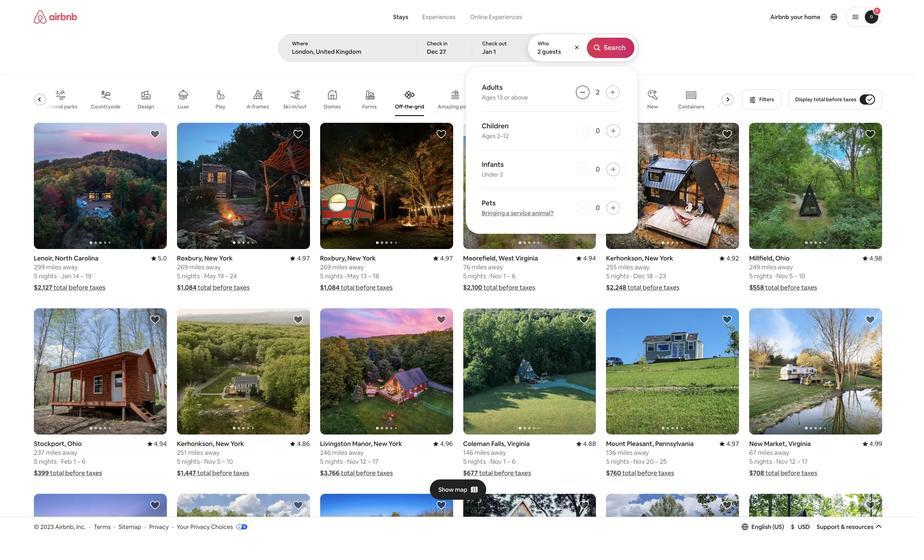 Task type: vqa. For each thing, say whether or not it's contained in the screenshot.
away inside the Kerhonkson, New York 255 miles away 5 nights · Dec 18 – 23 $2,248 total before taxes
yes



Task type: describe. For each thing, give the bounding box(es) containing it.
nights for kerhonkson, new york 251 miles away 5 nights · nov 5 – 10 $1,447 total before taxes
[[182, 458, 200, 466]]

4.86 out of 5 average rating image
[[290, 440, 310, 448]]

269 for roxbury, new york 269 miles away 5 nights · may 13 – 18 $1,084 total before taxes
[[320, 263, 331, 271]]

4.96 out of 5 average rating image
[[433, 440, 453, 448]]

where
[[292, 40, 308, 47]]

4.94 for moorefield, west virginia 76 miles away 5 nights · nov 1 – 6 $2,100 total before taxes
[[583, 254, 596, 262]]

york for 24
[[219, 254, 233, 262]]

5 inside the roxbury, new york 269 miles away 5 nights · may 19 – 24 $1,084 total before taxes
[[177, 272, 180, 280]]

4.97 for roxbury, new york 269 miles away 5 nights · may 13 – 18 $1,084 total before taxes
[[440, 254, 453, 262]]

airbnb your home
[[770, 13, 821, 21]]

$2,100
[[463, 283, 482, 292]]

your privacy choices link
[[177, 523, 247, 531]]

add to wishlist: livingston manor, new york image
[[436, 315, 446, 325]]

5 inside new market, virginia 67 miles away 5 nights · nov 12 – 17 $708 total before taxes
[[749, 458, 753, 466]]

nights inside millfield, ohio 249 miles away 5 nights · nov 5 – 10 $558 total before taxes
[[754, 272, 772, 280]]

add to wishlist: prattsburgh, new york image
[[293, 500, 303, 511]]

out
[[499, 40, 507, 47]]

english (us) button
[[742, 523, 784, 531]]

who 2 guests
[[538, 40, 561, 55]]

support
[[817, 523, 840, 531]]

national parks
[[43, 103, 77, 110]]

stockport,
[[34, 440, 66, 448]]

new inside 'livingston manor, new york 246 miles away 5 nights · nov 12 – 17 $3,766 total before taxes'
[[374, 440, 387, 448]]

$2,127
[[34, 283, 52, 292]]

5 inside roxbury, new york 269 miles away 5 nights · may 13 – 18 $1,084 total before taxes
[[320, 272, 324, 280]]

none search field containing adults
[[278, 0, 638, 234]]

18 inside kerhonkson, new york 255 miles away 5 nights · dec 18 – 23 $2,248 total before taxes
[[647, 272, 653, 280]]

display
[[795, 96, 813, 103]]

before inside millfield, ohio 249 miles away 5 nights · nov 5 – 10 $558 total before taxes
[[780, 283, 800, 292]]

taxes for roxbury, new york 269 miles away 5 nights · may 13 – 18 $1,084 total before taxes
[[377, 283, 393, 292]]

new inside the roxbury, new york 269 miles away 5 nights · may 19 – 24 $1,084 total before taxes
[[204, 254, 218, 262]]

online experiences
[[470, 13, 522, 21]]

taxes for mount pleasant, pennsylvania 136 miles away 5 nights · nov 20 – 25 $760 total before taxes
[[659, 469, 674, 477]]

taxes inside 'livingston manor, new york 246 miles away 5 nights · nov 12 – 17 $3,766 total before taxes'
[[377, 469, 393, 477]]

4.92
[[726, 254, 739, 262]]

kerhonkson, new york 251 miles away 5 nights · nov 5 – 10 $1,447 total before taxes
[[177, 440, 249, 477]]

ohio for stockport, ohio
[[67, 440, 82, 448]]

pools
[[460, 103, 473, 110]]

miles for kerhonkson, new york 255 miles away 5 nights · dec 18 – 23 $2,248 total before taxes
[[618, 263, 633, 271]]

& for bed
[[729, 103, 732, 110]]

5 inside kerhonkson, new york 255 miles away 5 nights · dec 18 – 23 $2,248 total before taxes
[[606, 272, 610, 280]]

$1,447
[[177, 469, 196, 477]]

total for coleman falls, virginia 146 miles away 5 nights · nov 1 – 6 $677 total before taxes
[[479, 469, 493, 477]]

manor,
[[352, 440, 372, 448]]

adults
[[482, 83, 503, 92]]

miles inside millfield, ohio 249 miles away 5 nights · nov 5 – 10 $558 total before taxes
[[762, 263, 777, 271]]

12 inside 'livingston manor, new york 246 miles away 5 nights · nov 12 – 17 $3,766 total before taxes'
[[360, 458, 366, 466]]

4.97 out of 5 average rating image for mount pleasant, pennsylvania 136 miles away 5 nights · nov 20 – 25 $760 total before taxes
[[720, 440, 739, 448]]

kerhonkson, for 255
[[606, 254, 644, 262]]

grid
[[415, 103, 424, 110]]

dec inside check in dec 27
[[427, 48, 438, 55]]

west
[[499, 254, 514, 262]]

bed & breakfasts
[[718, 103, 759, 110]]

· inside millfield, ohio 249 miles away 5 nights · nov 5 – 10 $558 total before taxes
[[774, 272, 775, 280]]

display total before taxes
[[795, 96, 857, 103]]

off-the-grid
[[395, 103, 424, 110]]

pets bringing a service animal?
[[482, 199, 554, 217]]

· inside roxbury, new york 269 miles away 5 nights · may 13 – 18 $1,084 total before taxes
[[344, 272, 346, 280]]

coleman falls, virginia 146 miles away 5 nights · nov 1 – 6 $677 total before taxes
[[463, 440, 531, 477]]

17 inside 'livingston manor, new york 246 miles away 5 nights · nov 12 – 17 $3,766 total before taxes'
[[372, 458, 379, 466]]

5.0 out of 5 average rating image
[[151, 254, 167, 262]]

4.98 out of 5 average rating image
[[863, 254, 882, 262]]

before for mount pleasant, pennsylvania 136 miles away 5 nights · nov 20 – 25 $760 total before taxes
[[638, 469, 657, 477]]

away inside 'livingston manor, new york 246 miles away 5 nights · nov 12 – 17 $3,766 total before taxes'
[[349, 449, 364, 457]]

nov inside millfield, ohio 249 miles away 5 nights · nov 5 – 10 $558 total before taxes
[[777, 272, 788, 280]]

6 for 76 miles away
[[512, 272, 516, 280]]

terms · sitemap · privacy
[[94, 523, 169, 531]]

animal?
[[532, 209, 554, 217]]

$ usd
[[791, 523, 810, 531]]

2 horizontal spatial 2
[[596, 88, 600, 97]]

ski-in/out
[[283, 103, 307, 110]]

stays tab panel
[[278, 34, 638, 234]]

away inside stockport, ohio 237 miles away 5 nights · feb 1 – 6 $399 total before taxes
[[62, 449, 77, 457]]

· inside the roxbury, new york 269 miles away 5 nights · may 19 – 24 $1,084 total before taxes
[[201, 272, 203, 280]]

· inside the kerhonkson, new york 251 miles away 5 nights · nov 5 – 10 $1,447 total before taxes
[[201, 458, 203, 466]]

miles for kerhonkson, new york 251 miles away 5 nights · nov 5 – 10 $1,447 total before taxes
[[188, 449, 203, 457]]

service
[[511, 209, 531, 217]]

miles for moorefield, west virginia 76 miles away 5 nights · nov 1 – 6 $2,100 total before taxes
[[472, 263, 487, 271]]

profile element
[[543, 0, 882, 34]]

before for lenoir, north carolina 299 miles away 5 nights · jan 14 – 19 $2,127 total before taxes
[[69, 283, 88, 292]]

5 inside stockport, ohio 237 miles away 5 nights · feb 1 – 6 $399 total before taxes
[[34, 458, 37, 466]]

adults ages 13 or above
[[482, 83, 528, 101]]

ohio for millfield, ohio
[[776, 254, 790, 262]]

infants under 2
[[482, 160, 504, 178]]

– inside millfield, ohio 249 miles away 5 nights · nov 5 – 10 $558 total before taxes
[[794, 272, 798, 280]]

display total before taxes button
[[788, 89, 882, 110]]

miles for mount pleasant, pennsylvania 136 miles away 5 nights · nov 20 – 25 $760 total before taxes
[[618, 449, 633, 457]]

airbnb
[[770, 13, 789, 21]]

4.86
[[297, 440, 310, 448]]

add to wishlist: roxbury, new york image for roxbury, new york 269 miles away 5 nights · may 13 – 18 $1,084 total before taxes
[[436, 129, 446, 139]]

add to wishlist: rockbridge baths, virginia image
[[722, 500, 733, 511]]

20
[[646, 458, 654, 466]]

design
[[138, 103, 154, 110]]

before for coleman falls, virginia 146 miles away 5 nights · nov 1 – 6 $677 total before taxes
[[494, 469, 514, 477]]

miles for new market, virginia 67 miles away 5 nights · nov 12 – 17 $708 total before taxes
[[758, 449, 773, 457]]

add to wishlist: frazeysburg, ohio image
[[579, 500, 589, 511]]

taxes inside millfield, ohio 249 miles away 5 nights · nov 5 – 10 $558 total before taxes
[[802, 283, 817, 292]]

4.94 out of 5 average rating image for moorefield, west virginia 76 miles away 5 nights · nov 1 – 6 $2,100 total before taxes
[[577, 254, 596, 262]]

roxbury, new york 269 miles away 5 nights · may 13 – 18 $1,084 total before taxes
[[320, 254, 393, 292]]

1 inside dropdown button
[[876, 8, 878, 14]]

english (us)
[[752, 523, 784, 531]]

27
[[439, 48, 446, 55]]

choices
[[211, 523, 233, 531]]

19 inside the roxbury, new york 269 miles away 5 nights · may 19 – 24 $1,084 total before taxes
[[218, 272, 224, 280]]

© 2023 airbnb, inc. ·
[[34, 523, 90, 531]]

5 inside lenoir, north carolina 299 miles away 5 nights · jan 14 – 19 $2,127 total before taxes
[[34, 272, 37, 280]]

york for 18
[[362, 254, 376, 262]]

nov for moorefield, west virginia 76 miles away 5 nights · nov 1 – 6 $2,100 total before taxes
[[490, 272, 502, 280]]

new inside roxbury, new york 269 miles away 5 nights · may 13 – 18 $1,084 total before taxes
[[347, 254, 361, 262]]

taxes for lenoir, north carolina 299 miles away 5 nights · jan 14 – 19 $2,127 total before taxes
[[90, 283, 105, 292]]

north
[[55, 254, 72, 262]]

– for mount pleasant, pennsylvania 136 miles away 5 nights · nov 20 – 25 $760 total before taxes
[[655, 458, 658, 466]]

roxbury, new york 269 miles away 5 nights · may 19 – 24 $1,084 total before taxes
[[177, 254, 250, 292]]

237
[[34, 449, 44, 457]]

stockport, ohio 237 miles away 5 nights · feb 1 – 6 $399 total before taxes
[[34, 440, 102, 477]]

away for new market, virginia 67 miles away 5 nights · nov 12 – 17 $708 total before taxes
[[775, 449, 790, 457]]

show map
[[439, 486, 468, 493]]

10 inside millfield, ohio 249 miles away 5 nights · nov 5 – 10 $558 total before taxes
[[799, 272, 806, 280]]

19 inside lenoir, north carolina 299 miles away 5 nights · jan 14 – 19 $2,127 total before taxes
[[85, 272, 91, 280]]

– for kerhonkson, new york 251 miles away 5 nights · nov 5 – 10 $1,447 total before taxes
[[222, 458, 225, 466]]

before inside stockport, ohio 237 miles away 5 nights · feb 1 – 6 $399 total before taxes
[[65, 469, 85, 477]]

1 inside moorefield, west virginia 76 miles away 5 nights · nov 1 – 6 $2,100 total before taxes
[[503, 272, 506, 280]]

add to wishlist: creola, ohio image
[[150, 500, 160, 511]]

251
[[177, 449, 187, 457]]

in
[[443, 40, 448, 47]]

0 for infants
[[596, 165, 600, 174]]

5.0
[[158, 254, 167, 262]]

nights for lenoir, north carolina 299 miles away 5 nights · jan 14 – 19 $2,127 total before taxes
[[39, 272, 57, 280]]

2–12
[[497, 132, 509, 140]]

add to wishlist: roxbury, new york image for roxbury, new york 269 miles away 5 nights · may 19 – 24 $1,084 total before taxes
[[293, 129, 303, 139]]

· inside "mount pleasant, pennsylvania 136 miles away 5 nights · nov 20 – 25 $760 total before taxes"
[[631, 458, 632, 466]]

– for roxbury, new york 269 miles away 5 nights · may 19 – 24 $1,084 total before taxes
[[225, 272, 228, 280]]

online
[[470, 13, 488, 21]]

stays button
[[386, 8, 415, 25]]

total inside millfield, ohio 249 miles away 5 nights · nov 5 – 10 $558 total before taxes
[[765, 283, 779, 292]]

away for kerhonkson, new york 251 miles away 5 nights · nov 5 – 10 $1,447 total before taxes
[[205, 449, 220, 457]]

check for dec
[[427, 40, 442, 47]]

millfield,
[[749, 254, 774, 262]]

carolina
[[74, 254, 99, 262]]

new inside kerhonkson, new york 255 miles away 5 nights · dec 18 – 23 $2,248 total before taxes
[[645, 254, 659, 262]]

away for mount pleasant, pennsylvania 136 miles away 5 nights · nov 20 – 25 $760 total before taxes
[[634, 449, 649, 457]]

total for kerhonkson, new york 251 miles away 5 nights · nov 5 – 10 $1,447 total before taxes
[[197, 469, 211, 477]]

6 for 146 miles away
[[512, 458, 516, 466]]

filters button
[[742, 89, 781, 110]]

· inside 'livingston manor, new york 246 miles away 5 nights · nov 12 – 17 $3,766 total before taxes'
[[344, 458, 346, 466]]

before for moorefield, west virginia 76 miles away 5 nights · nov 1 – 6 $2,100 total before taxes
[[499, 283, 518, 292]]

in/out
[[292, 103, 307, 110]]

total inside stockport, ohio 237 miles away 5 nights · feb 1 – 6 $399 total before taxes
[[50, 469, 64, 477]]

nov inside 'livingston manor, new york 246 miles away 5 nights · nov 12 – 17 $3,766 total before taxes'
[[347, 458, 359, 466]]

1 inside stockport, ohio 237 miles away 5 nights · feb 1 – 6 $399 total before taxes
[[73, 458, 76, 466]]

your
[[791, 13, 803, 21]]

4.99 out of 5 average rating image
[[863, 440, 882, 448]]

add to wishlist: coleman falls, virginia image
[[579, 315, 589, 325]]

total for new market, virginia 67 miles away 5 nights · nov 12 – 17 $708 total before taxes
[[766, 469, 779, 477]]

taxes for roxbury, new york 269 miles away 5 nights · may 19 – 24 $1,084 total before taxes
[[234, 283, 250, 292]]

1 inside check out jan 1
[[494, 48, 496, 55]]

miles inside 'livingston manor, new york 246 miles away 5 nights · nov 12 – 17 $3,766 total before taxes'
[[332, 449, 347, 457]]

support & resources
[[817, 523, 874, 531]]

nights for new market, virginia 67 miles away 5 nights · nov 12 – 17 $708 total before taxes
[[754, 458, 772, 466]]

group containing national parks
[[34, 83, 759, 116]]

– for roxbury, new york 269 miles away 5 nights · may 13 – 18 $1,084 total before taxes
[[368, 272, 371, 280]]

sitemap
[[119, 523, 141, 531]]

– for lenoir, north carolina 299 miles away 5 nights · jan 14 – 19 $2,127 total before taxes
[[81, 272, 84, 280]]

0 for pets
[[596, 203, 600, 212]]

6 inside stockport, ohio 237 miles away 5 nights · feb 1 – 6 $399 total before taxes
[[82, 458, 86, 466]]

support & resources button
[[817, 523, 882, 531]]

total inside 'livingston manor, new york 246 miles away 5 nights · nov 12 – 17 $3,766 total before taxes'
[[341, 469, 355, 477]]

guests
[[542, 48, 561, 55]]

add to wishlist: kerhonkson, new york image for 4.86
[[293, 315, 303, 325]]

terms link
[[94, 523, 111, 531]]

· inside stockport, ohio 237 miles away 5 nights · feb 1 – 6 $399 total before taxes
[[58, 458, 60, 466]]

$708
[[749, 469, 764, 477]]

york for 23
[[660, 254, 673, 262]]

new inside new market, virginia 67 miles away 5 nights · nov 12 – 17 $708 total before taxes
[[749, 440, 763, 448]]

children
[[482, 122, 509, 130]]

nov for new market, virginia 67 miles away 5 nights · nov 12 – 17 $708 total before taxes
[[777, 458, 788, 466]]

show
[[439, 486, 454, 493]]

add to wishlist: mount pleasant, pennsylvania image
[[722, 315, 733, 325]]

246
[[320, 449, 331, 457]]

check for jan
[[482, 40, 498, 47]]

a
[[506, 209, 510, 217]]

$
[[791, 523, 795, 531]]

before for kerhonkson, new york 255 miles away 5 nights · dec 18 – 23 $2,248 total before taxes
[[643, 283, 663, 292]]

children ages 2–12
[[482, 122, 509, 140]]

ski-
[[283, 103, 292, 110]]

away inside millfield, ohio 249 miles away 5 nights · nov 5 – 10 $558 total before taxes
[[778, 263, 793, 271]]

4.97 out of 5 average rating image
[[433, 254, 453, 262]]

add to wishlist: kerhonkson, new york image for 4.92
[[722, 129, 733, 139]]

add to wishlist: mineral county, west virginia image
[[865, 500, 876, 511]]

13 inside roxbury, new york 269 miles away 5 nights · may 13 – 18 $1,084 total before taxes
[[361, 272, 367, 280]]

total for mount pleasant, pennsylvania 136 miles away 5 nights · nov 20 – 25 $760 total before taxes
[[623, 469, 636, 477]]

pets
[[482, 199, 496, 208]]

airbnb,
[[55, 523, 75, 531]]

nights for kerhonkson, new york 255 miles away 5 nights · dec 18 – 23 $2,248 total before taxes
[[611, 272, 629, 280]]

5 inside "coleman falls, virginia 146 miles away 5 nights · nov 1 – 6 $677 total before taxes"
[[463, 458, 467, 466]]

taxes inside 'button'
[[844, 96, 857, 103]]

resources
[[846, 523, 874, 531]]

5 inside moorefield, west virginia 76 miles away 5 nights · nov 1 – 6 $2,100 total before taxes
[[463, 272, 467, 280]]

lenoir, north carolina 299 miles away 5 nights · jan 14 – 19 $2,127 total before taxes
[[34, 254, 105, 292]]

76
[[463, 263, 470, 271]]

nights inside 'livingston manor, new york 246 miles away 5 nights · nov 12 – 17 $3,766 total before taxes'
[[325, 458, 343, 466]]

2 privacy from the left
[[190, 523, 210, 531]]

terms
[[94, 523, 111, 531]]

york for 10
[[231, 440, 244, 448]]

· inside moorefield, west virginia 76 miles away 5 nights · nov 1 – 6 $2,100 total before taxes
[[488, 272, 489, 280]]



Task type: locate. For each thing, give the bounding box(es) containing it.
parks
[[64, 103, 77, 110]]

0 horizontal spatial jan
[[61, 272, 71, 280]]

& right the support
[[841, 523, 845, 531]]

1 vertical spatial 4.97 out of 5 average rating image
[[720, 440, 739, 448]]

0 vertical spatial 13
[[497, 94, 503, 101]]

1 19 from the left
[[85, 272, 91, 280]]

2
[[538, 48, 541, 55], [596, 88, 600, 97], [500, 171, 503, 178]]

0 horizontal spatial kerhonkson,
[[177, 440, 214, 448]]

pennsylvania
[[655, 440, 694, 448]]

taxes inside the kerhonkson, new york 251 miles away 5 nights · nov 5 – 10 $1,447 total before taxes
[[233, 469, 249, 477]]

–
[[81, 272, 84, 280], [225, 272, 228, 280], [507, 272, 511, 280], [654, 272, 658, 280], [368, 272, 371, 280], [794, 272, 798, 280], [77, 458, 80, 466], [222, 458, 225, 466], [507, 458, 511, 466], [655, 458, 658, 466], [368, 458, 371, 466], [797, 458, 800, 466]]

privacy right your
[[190, 523, 210, 531]]

– inside kerhonkson, new york 255 miles away 5 nights · dec 18 – 23 $2,248 total before taxes
[[654, 272, 658, 280]]

away
[[63, 263, 78, 271], [206, 263, 221, 271], [488, 263, 503, 271], [635, 263, 650, 271], [349, 263, 364, 271], [778, 263, 793, 271], [62, 449, 77, 457], [205, 449, 220, 457], [491, 449, 506, 457], [634, 449, 649, 457], [349, 449, 364, 457], [775, 449, 790, 457]]

0 horizontal spatial 4.97
[[297, 254, 310, 262]]

jan left 14 at the left
[[61, 272, 71, 280]]

& for support
[[841, 523, 845, 531]]

miles for roxbury, new york 269 miles away 5 nights · may 19 – 24 $1,084 total before taxes
[[189, 263, 204, 271]]

0 vertical spatial 4.94 out of 5 average rating image
[[577, 254, 596, 262]]

· inside lenoir, north carolina 299 miles away 5 nights · jan 14 – 19 $2,127 total before taxes
[[58, 272, 60, 280]]

4.94 for stockport, ohio 237 miles away 5 nights · feb 1 – 6 $399 total before taxes
[[154, 440, 167, 448]]

0 vertical spatial ages
[[482, 94, 496, 101]]

· inside "coleman falls, virginia 146 miles away 5 nights · nov 1 – 6 $677 total before taxes"
[[488, 458, 489, 466]]

19 left 24
[[218, 272, 224, 280]]

ages for children
[[482, 132, 496, 140]]

2 18 from the left
[[373, 272, 379, 280]]

nov
[[490, 272, 502, 280], [777, 272, 788, 280], [204, 458, 216, 466], [490, 458, 502, 466], [634, 458, 645, 466], [347, 458, 359, 466], [777, 458, 788, 466]]

0 horizontal spatial add to wishlist: roxbury, new york image
[[293, 129, 303, 139]]

ages inside adults ages 13 or above
[[482, 94, 496, 101]]

taxes inside kerhonkson, new york 255 miles away 5 nights · dec 18 – 23 $2,248 total before taxes
[[664, 283, 680, 292]]

nov for coleman falls, virginia 146 miles away 5 nights · nov 1 – 6 $677 total before taxes
[[490, 458, 502, 466]]

18 inside roxbury, new york 269 miles away 5 nights · may 13 – 18 $1,084 total before taxes
[[373, 272, 379, 280]]

1 horizontal spatial $1,084
[[320, 283, 340, 292]]

away for roxbury, new york 269 miles away 5 nights · may 13 – 18 $1,084 total before taxes
[[349, 263, 364, 271]]

$1,084
[[177, 283, 196, 292], [320, 283, 340, 292]]

$2,248
[[606, 283, 626, 292]]

0 horizontal spatial 12
[[360, 458, 366, 466]]

miles inside the roxbury, new york 269 miles away 5 nights · may 19 – 24 $1,084 total before taxes
[[189, 263, 204, 271]]

1 privacy from the left
[[149, 523, 169, 531]]

total inside "coleman falls, virginia 146 miles away 5 nights · nov 1 – 6 $677 total before taxes"
[[479, 469, 493, 477]]

kerhonkson, for 251
[[177, 440, 214, 448]]

nov inside new market, virginia 67 miles away 5 nights · nov 12 – 17 $708 total before taxes
[[777, 458, 788, 466]]

roxbury, for roxbury, new york 269 miles away 5 nights · may 19 – 24 $1,084 total before taxes
[[177, 254, 203, 262]]

0 for children
[[596, 126, 600, 135]]

(us)
[[773, 523, 784, 531]]

virginia right market,
[[788, 440, 811, 448]]

1 horizontal spatial 12
[[790, 458, 796, 466]]

privacy link
[[149, 523, 169, 531]]

roxbury, for roxbury, new york 269 miles away 5 nights · may 13 – 18 $1,084 total before taxes
[[320, 254, 346, 262]]

vineyards
[[529, 103, 553, 110]]

experiences up in
[[422, 13, 456, 21]]

york inside kerhonkson, new york 255 miles away 5 nights · dec 18 – 23 $2,248 total before taxes
[[660, 254, 673, 262]]

taxes for moorefield, west virginia 76 miles away 5 nights · nov 1 – 6 $2,100 total before taxes
[[520, 283, 536, 292]]

total inside "mount pleasant, pennsylvania 136 miles away 5 nights · nov 20 – 25 $760 total before taxes"
[[623, 469, 636, 477]]

before inside moorefield, west virginia 76 miles away 5 nights · nov 1 – 6 $2,100 total before taxes
[[499, 283, 518, 292]]

dec left 23
[[634, 272, 645, 280]]

check left in
[[427, 40, 442, 47]]

may inside roxbury, new york 269 miles away 5 nights · may 13 – 18 $1,084 total before taxes
[[347, 272, 359, 280]]

0 horizontal spatial roxbury,
[[177, 254, 203, 262]]

add to wishlist: lenoir, north carolina image
[[150, 129, 160, 139]]

kerhonkson, up 255
[[606, 254, 644, 262]]

virginia for new market, virginia
[[788, 440, 811, 448]]

12
[[360, 458, 366, 466], [790, 458, 796, 466]]

what can we help you find? tab list
[[386, 8, 463, 25]]

1 $1,084 from the left
[[177, 283, 196, 292]]

– inside lenoir, north carolina 299 miles away 5 nights · jan 14 – 19 $2,127 total before taxes
[[81, 272, 84, 280]]

1 horizontal spatial 4.94 out of 5 average rating image
[[577, 254, 596, 262]]

Where field
[[292, 48, 403, 55]]

nov inside "mount pleasant, pennsylvania 136 miles away 5 nights · nov 20 – 25 $760 total before taxes"
[[634, 458, 645, 466]]

$3,766
[[320, 469, 340, 477]]

total inside moorefield, west virginia 76 miles away 5 nights · nov 1 – 6 $2,100 total before taxes
[[484, 283, 497, 292]]

total inside 'button'
[[814, 96, 825, 103]]

english
[[752, 523, 771, 531]]

add to wishlist: roxbury, new york image down in/out
[[293, 129, 303, 139]]

total for moorefield, west virginia 76 miles away 5 nights · nov 1 – 6 $2,100 total before taxes
[[484, 283, 497, 292]]

miles inside kerhonkson, new york 255 miles away 5 nights · dec 18 – 23 $2,248 total before taxes
[[618, 263, 633, 271]]

0 horizontal spatial 4.97 out of 5 average rating image
[[290, 254, 310, 262]]

add to wishlist: swan lake, new york image
[[436, 500, 446, 511]]

4.96
[[440, 440, 453, 448]]

2 may from the left
[[347, 272, 359, 280]]

moorefield,
[[463, 254, 497, 262]]

1 vertical spatial dec
[[634, 272, 645, 280]]

away for kerhonkson, new york 255 miles away 5 nights · dec 18 – 23 $2,248 total before taxes
[[635, 263, 650, 271]]

13 inside adults ages 13 or above
[[497, 94, 503, 101]]

miles for roxbury, new york 269 miles away 5 nights · may 13 – 18 $1,084 total before taxes
[[332, 263, 348, 271]]

4.97 out of 5 average rating image for roxbury, new york 269 miles away 5 nights · may 19 – 24 $1,084 total before taxes
[[290, 254, 310, 262]]

1 17 from the left
[[372, 458, 379, 466]]

ages inside children ages 2–12
[[482, 132, 496, 140]]

1 check from the left
[[427, 40, 442, 47]]

6
[[512, 272, 516, 280], [82, 458, 86, 466], [512, 458, 516, 466]]

ages for adults
[[482, 94, 496, 101]]

total inside lenoir, north carolina 299 miles away 5 nights · jan 14 – 19 $2,127 total before taxes
[[54, 283, 67, 292]]

0 horizontal spatial ohio
[[67, 440, 82, 448]]

2 experiences from the left
[[489, 13, 522, 21]]

taxes inside lenoir, north carolina 299 miles away 5 nights · jan 14 – 19 $2,127 total before taxes
[[90, 283, 105, 292]]

2 check from the left
[[482, 40, 498, 47]]

nights inside roxbury, new york 269 miles away 5 nights · may 13 – 18 $1,084 total before taxes
[[325, 272, 343, 280]]

5 inside "mount pleasant, pennsylvania 136 miles away 5 nights · nov 20 – 25 $760 total before taxes"
[[606, 458, 610, 466]]

1 horizontal spatial kerhonkson,
[[606, 254, 644, 262]]

away inside kerhonkson, new york 255 miles away 5 nights · dec 18 – 23 $2,248 total before taxes
[[635, 263, 650, 271]]

0 horizontal spatial &
[[729, 103, 732, 110]]

· inside kerhonkson, new york 255 miles away 5 nights · dec 18 – 23 $2,248 total before taxes
[[631, 272, 632, 280]]

6 inside moorefield, west virginia 76 miles away 5 nights · nov 1 – 6 $2,100 total before taxes
[[512, 272, 516, 280]]

2 add to wishlist: roxbury, new york image from the left
[[436, 129, 446, 139]]

may for may 19 – 24
[[204, 272, 216, 280]]

– for new market, virginia 67 miles away 5 nights · nov 12 – 17 $708 total before taxes
[[797, 458, 800, 466]]

may for may 13 – 18
[[347, 272, 359, 280]]

2 17 from the left
[[802, 458, 808, 466]]

0 vertical spatial 0
[[596, 126, 600, 135]]

& right bed
[[729, 103, 732, 110]]

miles inside stockport, ohio 237 miles away 5 nights · feb 1 – 6 $399 total before taxes
[[46, 449, 61, 457]]

1 horizontal spatial 19
[[218, 272, 224, 280]]

– for kerhonkson, new york 255 miles away 5 nights · dec 18 – 23 $2,248 total before taxes
[[654, 272, 658, 280]]

experiences
[[422, 13, 456, 21], [489, 13, 522, 21]]

4.99
[[870, 440, 882, 448]]

5
[[34, 272, 37, 280], [177, 272, 180, 280], [463, 272, 467, 280], [606, 272, 610, 280], [320, 272, 324, 280], [749, 272, 753, 280], [790, 272, 793, 280], [34, 458, 37, 466], [177, 458, 180, 466], [217, 458, 221, 466], [463, 458, 467, 466], [606, 458, 610, 466], [320, 458, 324, 466], [749, 458, 753, 466]]

0 vertical spatial &
[[729, 103, 732, 110]]

away inside roxbury, new york 269 miles away 5 nights · may 13 – 18 $1,084 total before taxes
[[349, 263, 364, 271]]

4.94
[[583, 254, 596, 262], [154, 440, 167, 448]]

0 horizontal spatial 2
[[500, 171, 503, 178]]

your
[[177, 523, 189, 531]]

4.92 out of 5 average rating image
[[720, 254, 739, 262]]

away for roxbury, new york 269 miles away 5 nights · may 19 – 24 $1,084 total before taxes
[[206, 263, 221, 271]]

national
[[43, 103, 63, 110]]

experiences right online
[[489, 13, 522, 21]]

virginia right the falls,
[[507, 440, 530, 448]]

before inside "coleman falls, virginia 146 miles away 5 nights · nov 1 – 6 $677 total before taxes"
[[494, 469, 514, 477]]

new
[[648, 103, 658, 110], [204, 254, 218, 262], [645, 254, 659, 262], [347, 254, 361, 262], [216, 440, 229, 448], [374, 440, 387, 448], [749, 440, 763, 448]]

2 12 from the left
[[790, 458, 796, 466]]

add to wishlist: moorefield, west virginia image
[[579, 129, 589, 139]]

0 horizontal spatial 4.94
[[154, 440, 167, 448]]

countryside
[[91, 103, 121, 110]]

taxes for kerhonkson, new york 255 miles away 5 nights · dec 18 – 23 $2,248 total before taxes
[[664, 283, 680, 292]]

1 horizontal spatial 4.94
[[583, 254, 596, 262]]

$1,084 inside roxbury, new york 269 miles away 5 nights · may 13 – 18 $1,084 total before taxes
[[320, 283, 340, 292]]

$677
[[463, 469, 478, 477]]

0 vertical spatial 2
[[538, 48, 541, 55]]

0 horizontal spatial experiences
[[422, 13, 456, 21]]

0 vertical spatial ohio
[[776, 254, 790, 262]]

1 horizontal spatial add to wishlist: roxbury, new york image
[[436, 129, 446, 139]]

0 vertical spatial kerhonkson,
[[606, 254, 644, 262]]

nights inside lenoir, north carolina 299 miles away 5 nights · jan 14 – 19 $2,127 total before taxes
[[39, 272, 57, 280]]

1 horizontal spatial 18
[[647, 272, 653, 280]]

before inside new market, virginia 67 miles away 5 nights · nov 12 – 17 $708 total before taxes
[[781, 469, 800, 477]]

– inside moorefield, west virginia 76 miles away 5 nights · nov 1 – 6 $2,100 total before taxes
[[507, 272, 511, 280]]

10
[[799, 272, 806, 280], [227, 458, 233, 466]]

a-frames
[[247, 103, 269, 110]]

4.94 out of 5 average rating image for stockport, ohio 237 miles away 5 nights · feb 1 – 6 $399 total before taxes
[[147, 440, 167, 448]]

1 vertical spatial 13
[[361, 272, 367, 280]]

the-
[[405, 103, 415, 110]]

4.88
[[583, 440, 596, 448]]

miles inside "mount pleasant, pennsylvania 136 miles away 5 nights · nov 20 – 25 $760 total before taxes"
[[618, 449, 633, 457]]

taxes for kerhonkson, new york 251 miles away 5 nights · nov 5 – 10 $1,447 total before taxes
[[233, 469, 249, 477]]

1 horizontal spatial dec
[[634, 272, 645, 280]]

add to wishlist: new market, virginia image
[[865, 315, 876, 325]]

2 0 from the top
[[596, 165, 600, 174]]

ages down children
[[482, 132, 496, 140]]

1 vertical spatial ohio
[[67, 440, 82, 448]]

2 inside infants under 2
[[500, 171, 503, 178]]

check
[[427, 40, 442, 47], [482, 40, 498, 47]]

2 inside who 2 guests
[[538, 48, 541, 55]]

a-
[[247, 103, 252, 110]]

0 horizontal spatial 10
[[227, 458, 233, 466]]

0 horizontal spatial dec
[[427, 48, 438, 55]]

away for coleman falls, virginia 146 miles away 5 nights · nov 1 – 6 $677 total before taxes
[[491, 449, 506, 457]]

0 horizontal spatial 13
[[361, 272, 367, 280]]

add to wishlist: roxbury, new york image down amazing
[[436, 129, 446, 139]]

away for moorefield, west virginia 76 miles away 5 nights · nov 1 – 6 $2,100 total before taxes
[[488, 263, 503, 271]]

2 vertical spatial 0
[[596, 203, 600, 212]]

before for roxbury, new york 269 miles away 5 nights · may 13 – 18 $1,084 total before taxes
[[356, 283, 376, 292]]

taxes inside stockport, ohio 237 miles away 5 nights · feb 1 – 6 $399 total before taxes
[[86, 469, 102, 477]]

feb
[[61, 458, 72, 466]]

0
[[596, 126, 600, 135], [596, 165, 600, 174], [596, 203, 600, 212]]

add to wishlist: stockport, ohio image
[[150, 315, 160, 325]]

2 269 from the left
[[320, 263, 331, 271]]

before for roxbury, new york 269 miles away 5 nights · may 19 – 24 $1,084 total before taxes
[[213, 283, 233, 292]]

breakfasts
[[733, 103, 759, 110]]

taxes for coleman falls, virginia 146 miles away 5 nights · nov 1 – 6 $677 total before taxes
[[515, 469, 531, 477]]

1 horizontal spatial 269
[[320, 263, 331, 271]]

19 right 14 at the left
[[85, 272, 91, 280]]

miles inside new market, virginia 67 miles away 5 nights · nov 12 – 17 $708 total before taxes
[[758, 449, 773, 457]]

269 inside the roxbury, new york 269 miles away 5 nights · may 19 – 24 $1,084 total before taxes
[[177, 263, 188, 271]]

0 horizontal spatial 18
[[373, 272, 379, 280]]

0 horizontal spatial check
[[427, 40, 442, 47]]

nights for mount pleasant, pennsylvania 136 miles away 5 nights · nov 20 – 25 $760 total before taxes
[[611, 458, 629, 466]]

1 horizontal spatial 4.97 out of 5 average rating image
[[720, 440, 739, 448]]

249
[[749, 263, 760, 271]]

0 vertical spatial dec
[[427, 48, 438, 55]]

1 horizontal spatial privacy
[[190, 523, 210, 531]]

bed
[[718, 103, 728, 110]]

1 vertical spatial 4.94 out of 5 average rating image
[[147, 440, 167, 448]]

total for roxbury, new york 269 miles away 5 nights · may 19 – 24 $1,084 total before taxes
[[198, 283, 211, 292]]

10 inside the kerhonkson, new york 251 miles away 5 nights · nov 5 – 10 $1,447 total before taxes
[[227, 458, 233, 466]]

255
[[606, 263, 617, 271]]

1 vertical spatial jan
[[61, 272, 71, 280]]

2 vertical spatial 2
[[500, 171, 503, 178]]

miles
[[46, 263, 61, 271], [189, 263, 204, 271], [472, 263, 487, 271], [618, 263, 633, 271], [332, 263, 348, 271], [762, 263, 777, 271], [46, 449, 61, 457], [188, 449, 203, 457], [475, 449, 490, 457], [618, 449, 633, 457], [332, 449, 347, 457], [758, 449, 773, 457]]

0 horizontal spatial 269
[[177, 263, 188, 271]]

taxes for new market, virginia 67 miles away 5 nights · nov 12 – 17 $708 total before taxes
[[802, 469, 818, 477]]

virginia for moorefield, west virginia
[[516, 254, 538, 262]]

nights inside stockport, ohio 237 miles away 5 nights · feb 1 – 6 $399 total before taxes
[[39, 458, 57, 466]]

nights inside "mount pleasant, pennsylvania 136 miles away 5 nights · nov 20 – 25 $760 total before taxes"
[[611, 458, 629, 466]]

livingston manor, new york 246 miles away 5 nights · nov 12 – 17 $3,766 total before taxes
[[320, 440, 402, 477]]

millfield, ohio 249 miles away 5 nights · nov 5 – 10 $558 total before taxes
[[749, 254, 817, 292]]

jan
[[482, 48, 492, 55], [61, 272, 71, 280]]

1 horizontal spatial check
[[482, 40, 498, 47]]

1 horizontal spatial 13
[[497, 94, 503, 101]]

1 vertical spatial add to wishlist: kerhonkson, new york image
[[293, 315, 303, 325]]

miles inside the kerhonkson, new york 251 miles away 5 nights · nov 5 – 10 $1,447 total before taxes
[[188, 449, 203, 457]]

3 0 from the top
[[596, 203, 600, 212]]

1 horizontal spatial roxbury,
[[320, 254, 346, 262]]

2 $1,084 from the left
[[320, 283, 340, 292]]

total for kerhonkson, new york 255 miles away 5 nights · dec 18 – 23 $2,248 total before taxes
[[628, 283, 641, 292]]

1 horizontal spatial 4.97
[[440, 254, 453, 262]]

23
[[659, 272, 666, 280]]

who
[[538, 40, 549, 47]]

kerhonkson, new york 255 miles away 5 nights · dec 18 – 23 $2,248 total before taxes
[[606, 254, 680, 292]]

before inside 'button'
[[826, 96, 842, 103]]

inc.
[[76, 523, 86, 531]]

0 vertical spatial 4.94
[[583, 254, 596, 262]]

farms
[[362, 103, 377, 110]]

nov for mount pleasant, pennsylvania 136 miles away 5 nights · nov 20 – 25 $760 total before taxes
[[634, 458, 645, 466]]

total for roxbury, new york 269 miles away 5 nights · may 13 – 18 $1,084 total before taxes
[[341, 283, 355, 292]]

1 horizontal spatial &
[[841, 523, 845, 531]]

away for lenoir, north carolina 299 miles away 5 nights · jan 14 – 19 $2,127 total before taxes
[[63, 263, 78, 271]]

1 may from the left
[[204, 272, 216, 280]]

1 horizontal spatial 10
[[799, 272, 806, 280]]

$558
[[749, 283, 764, 292]]

ohio up feb
[[67, 440, 82, 448]]

0 horizontal spatial may
[[204, 272, 216, 280]]

0 horizontal spatial $1,084
[[177, 283, 196, 292]]

amazing pools
[[438, 103, 473, 110]]

4.97 out of 5 average rating image
[[290, 254, 310, 262], [720, 440, 739, 448]]

add to wishlist: millfield, ohio image
[[865, 129, 876, 139]]

before inside roxbury, new york 269 miles away 5 nights · may 13 – 18 $1,084 total before taxes
[[356, 283, 376, 292]]

miles inside lenoir, north carolina 299 miles away 5 nights · jan 14 – 19 $2,127 total before taxes
[[46, 263, 61, 271]]

1 vertical spatial kerhonkson,
[[177, 440, 214, 448]]

coleman
[[463, 440, 490, 448]]

4.88 out of 5 average rating image
[[577, 440, 596, 448]]

bringing
[[482, 209, 505, 217]]

1 vertical spatial ages
[[482, 132, 496, 140]]

privacy
[[149, 523, 169, 531], [190, 523, 210, 531]]

1 horizontal spatial ohio
[[776, 254, 790, 262]]

4.97 for roxbury, new york 269 miles away 5 nights · may 19 – 24 $1,084 total before taxes
[[297, 254, 310, 262]]

falls,
[[491, 440, 506, 448]]

total
[[814, 96, 825, 103], [54, 283, 67, 292], [198, 283, 211, 292], [484, 283, 497, 292], [628, 283, 641, 292], [341, 283, 355, 292], [765, 283, 779, 292], [50, 469, 64, 477], [197, 469, 211, 477], [479, 469, 493, 477], [623, 469, 636, 477], [341, 469, 355, 477], [766, 469, 779, 477]]

· inside new market, virginia 67 miles away 5 nights · nov 12 – 17 $708 total before taxes
[[774, 458, 775, 466]]

1 horizontal spatial add to wishlist: kerhonkson, new york image
[[722, 129, 733, 139]]

add to wishlist: kerhonkson, new york image
[[722, 129, 733, 139], [293, 315, 303, 325]]

0 horizontal spatial 19
[[85, 272, 91, 280]]

1 269 from the left
[[177, 263, 188, 271]]

1 horizontal spatial jan
[[482, 48, 492, 55]]

nights for roxbury, new york 269 miles away 5 nights · may 19 – 24 $1,084 total before taxes
[[182, 272, 200, 280]]

– inside "coleman falls, virginia 146 miles away 5 nights · nov 1 – 6 $677 total before taxes"
[[507, 458, 511, 466]]

2 roxbury, from the left
[[320, 254, 346, 262]]

1 vertical spatial 2
[[596, 88, 600, 97]]

map
[[455, 486, 468, 493]]

check left out
[[482, 40, 498, 47]]

1 0 from the top
[[596, 126, 600, 135]]

usd
[[798, 523, 810, 531]]

0 horizontal spatial 4.94 out of 5 average rating image
[[147, 440, 167, 448]]

1 experiences from the left
[[422, 13, 456, 21]]

2 ages from the top
[[482, 132, 496, 140]]

market,
[[764, 440, 787, 448]]

miles for lenoir, north carolina 299 miles away 5 nights · jan 14 – 19 $2,127 total before taxes
[[46, 263, 61, 271]]

1 horizontal spatial 17
[[802, 458, 808, 466]]

– inside the roxbury, new york 269 miles away 5 nights · may 19 – 24 $1,084 total before taxes
[[225, 272, 228, 280]]

1 inside "coleman falls, virginia 146 miles away 5 nights · nov 1 – 6 $677 total before taxes"
[[503, 458, 506, 466]]

new market, virginia 67 miles away 5 nights · nov 12 – 17 $708 total before taxes
[[749, 440, 818, 477]]

virginia for coleman falls, virginia
[[507, 440, 530, 448]]

1 vertical spatial 4.94
[[154, 440, 167, 448]]

4.97 for mount pleasant, pennsylvania 136 miles away 5 nights · nov 20 – 25 $760 total before taxes
[[726, 440, 739, 448]]

before for kerhonkson, new york 251 miles away 5 nights · nov 5 – 10 $1,447 total before taxes
[[212, 469, 232, 477]]

dec left '27'
[[427, 48, 438, 55]]

miles for coleman falls, virginia 146 miles away 5 nights · nov 1 – 6 $677 total before taxes
[[475, 449, 490, 457]]

1 vertical spatial 0
[[596, 165, 600, 174]]

york inside 'livingston manor, new york 246 miles away 5 nights · nov 12 – 17 $3,766 total before taxes'
[[389, 440, 402, 448]]

0 horizontal spatial 17
[[372, 458, 379, 466]]

total inside the kerhonkson, new york 251 miles away 5 nights · nov 5 – 10 $1,447 total before taxes
[[197, 469, 211, 477]]

0 vertical spatial jan
[[482, 48, 492, 55]]

jan inside check out jan 1
[[482, 48, 492, 55]]

virginia inside "coleman falls, virginia 146 miles away 5 nights · nov 1 – 6 $677 total before taxes"
[[507, 440, 530, 448]]

17 inside new market, virginia 67 miles away 5 nights · nov 12 – 17 $708 total before taxes
[[802, 458, 808, 466]]

– inside stockport, ohio 237 miles away 5 nights · feb 1 – 6 $399 total before taxes
[[77, 458, 80, 466]]

nights for coleman falls, virginia 146 miles away 5 nights · nov 1 – 6 $677 total before taxes
[[468, 458, 486, 466]]

1 horizontal spatial 2
[[538, 48, 541, 55]]

nights for moorefield, west virginia 76 miles away 5 nights · nov 1 – 6 $2,100 total before taxes
[[468, 272, 486, 280]]

pleasant,
[[627, 440, 654, 448]]

269 inside roxbury, new york 269 miles away 5 nights · may 13 – 18 $1,084 total before taxes
[[320, 263, 331, 271]]

taxes inside the roxbury, new york 269 miles away 5 nights · may 19 – 24 $1,084 total before taxes
[[234, 283, 250, 292]]

– for moorefield, west virginia 76 miles away 5 nights · nov 1 – 6 $2,100 total before taxes
[[507, 272, 511, 280]]

add to wishlist: roxbury, new york image
[[293, 129, 303, 139], [436, 129, 446, 139]]

check inside check out jan 1
[[482, 40, 498, 47]]

4.97
[[297, 254, 310, 262], [440, 254, 453, 262], [726, 440, 739, 448]]

nov for kerhonkson, new york 251 miles away 5 nights · nov 5 – 10 $1,447 total before taxes
[[204, 458, 216, 466]]

&
[[729, 103, 732, 110], [841, 523, 845, 531]]

1 vertical spatial 10
[[227, 458, 233, 466]]

total for lenoir, north carolina 299 miles away 5 nights · jan 14 – 19 $2,127 total before taxes
[[54, 283, 67, 292]]

146
[[463, 449, 473, 457]]

taxes inside "coleman falls, virginia 146 miles away 5 nights · nov 1 – 6 $677 total before taxes"
[[515, 469, 531, 477]]

14
[[73, 272, 79, 280]]

before for new market, virginia 67 miles away 5 nights · nov 12 – 17 $708 total before taxes
[[781, 469, 800, 477]]

may inside the roxbury, new york 269 miles away 5 nights · may 19 – 24 $1,084 total before taxes
[[204, 272, 216, 280]]

4.94 out of 5 average rating image
[[577, 254, 596, 262], [147, 440, 167, 448]]

1 horizontal spatial may
[[347, 272, 359, 280]]

2 19 from the left
[[218, 272, 224, 280]]

12 inside new market, virginia 67 miles away 5 nights · nov 12 – 17 $708 total before taxes
[[790, 458, 796, 466]]

ages down adults
[[482, 94, 496, 101]]

nov inside "coleman falls, virginia 146 miles away 5 nights · nov 1 – 6 $677 total before taxes"
[[490, 458, 502, 466]]

1 add to wishlist: roxbury, new york image from the left
[[293, 129, 303, 139]]

privacy down add to wishlist: creola, ohio icon at the left bottom of page
[[149, 523, 169, 531]]

ohio right millfield,
[[776, 254, 790, 262]]

may
[[204, 272, 216, 280], [347, 272, 359, 280]]

None search field
[[278, 0, 638, 234]]

1 12 from the left
[[360, 458, 366, 466]]

above
[[511, 94, 528, 101]]

away inside "coleman falls, virginia 146 miles away 5 nights · nov 1 – 6 $677 total before taxes"
[[491, 449, 506, 457]]

0 vertical spatial 10
[[799, 272, 806, 280]]

dec inside kerhonkson, new york 255 miles away 5 nights · dec 18 – 23 $2,248 total before taxes
[[634, 272, 645, 280]]

yurts
[[572, 103, 585, 110]]

before inside the kerhonkson, new york 251 miles away 5 nights · nov 5 – 10 $1,447 total before taxes
[[212, 469, 232, 477]]

filters
[[760, 96, 774, 103]]

1 horizontal spatial experiences
[[489, 13, 522, 21]]

5 inside 'livingston manor, new york 246 miles away 5 nights · nov 12 – 17 $3,766 total before taxes'
[[320, 458, 324, 466]]

0 horizontal spatial add to wishlist: kerhonkson, new york image
[[293, 315, 303, 325]]

2 horizontal spatial 4.97
[[726, 440, 739, 448]]

0 vertical spatial 4.97 out of 5 average rating image
[[290, 254, 310, 262]]

online experiences link
[[463, 8, 530, 25]]

jan inside lenoir, north carolina 299 miles away 5 nights · jan 14 – 19 $2,127 total before taxes
[[61, 272, 71, 280]]

$760
[[606, 469, 621, 477]]

kerhonkson, up 251
[[177, 440, 214, 448]]

– inside new market, virginia 67 miles away 5 nights · nov 12 – 17 $708 total before taxes
[[797, 458, 800, 466]]

0 vertical spatial add to wishlist: kerhonkson, new york image
[[722, 129, 733, 139]]

experiences inside button
[[422, 13, 456, 21]]

– inside 'livingston manor, new york 246 miles away 5 nights · nov 12 – 17 $3,766 total before taxes'
[[368, 458, 371, 466]]

269 for roxbury, new york 269 miles away 5 nights · may 19 – 24 $1,084 total before taxes
[[177, 263, 188, 271]]

1 18 from the left
[[647, 272, 653, 280]]

0 horizontal spatial privacy
[[149, 523, 169, 531]]

new inside the kerhonkson, new york 251 miles away 5 nights · nov 5 – 10 $1,447 total before taxes
[[216, 440, 229, 448]]

jan down online
[[482, 48, 492, 55]]

taxes inside new market, virginia 67 miles away 5 nights · nov 12 – 17 $708 total before taxes
[[802, 469, 818, 477]]

1 ages from the top
[[482, 94, 496, 101]]

$1,084 for roxbury, new york 269 miles away 5 nights · may 13 – 18 $1,084 total before taxes
[[320, 283, 340, 292]]

away inside "mount pleasant, pennsylvania 136 miles away 5 nights · nov 20 – 25 $760 total before taxes"
[[634, 449, 649, 457]]

before
[[826, 96, 842, 103], [69, 283, 88, 292], [213, 283, 233, 292], [499, 283, 518, 292], [643, 283, 663, 292], [356, 283, 376, 292], [780, 283, 800, 292], [65, 469, 85, 477], [212, 469, 232, 477], [494, 469, 514, 477], [638, 469, 657, 477], [356, 469, 376, 477], [781, 469, 800, 477]]

under
[[482, 171, 499, 178]]

group
[[34, 83, 759, 116], [34, 123, 167, 249], [177, 123, 310, 249], [320, 123, 453, 249], [463, 123, 596, 249], [606, 123, 872, 249], [749, 123, 882, 249], [34, 308, 167, 435], [177, 308, 310, 435], [320, 308, 453, 435], [463, 308, 596, 435], [606, 308, 739, 435], [749, 308, 882, 435], [34, 494, 167, 537], [177, 494, 310, 537], [320, 494, 453, 537], [463, 494, 596, 537], [606, 494, 739, 537], [749, 494, 882, 537]]

play
[[216, 103, 225, 110]]

1 vertical spatial &
[[841, 523, 845, 531]]

nights inside kerhonkson, new york 255 miles away 5 nights · dec 18 – 23 $2,248 total before taxes
[[611, 272, 629, 280]]

nights for roxbury, new york 269 miles away 5 nights · may 13 – 18 $1,084 total before taxes
[[325, 272, 343, 280]]

$1,084 for roxbury, new york 269 miles away 5 nights · may 19 – 24 $1,084 total before taxes
[[177, 283, 196, 292]]

show map button
[[430, 479, 486, 500]]

before inside 'livingston manor, new york 246 miles away 5 nights · nov 12 – 17 $3,766 total before taxes'
[[356, 469, 376, 477]]

virginia right west
[[516, 254, 538, 262]]

1 roxbury, from the left
[[177, 254, 203, 262]]



